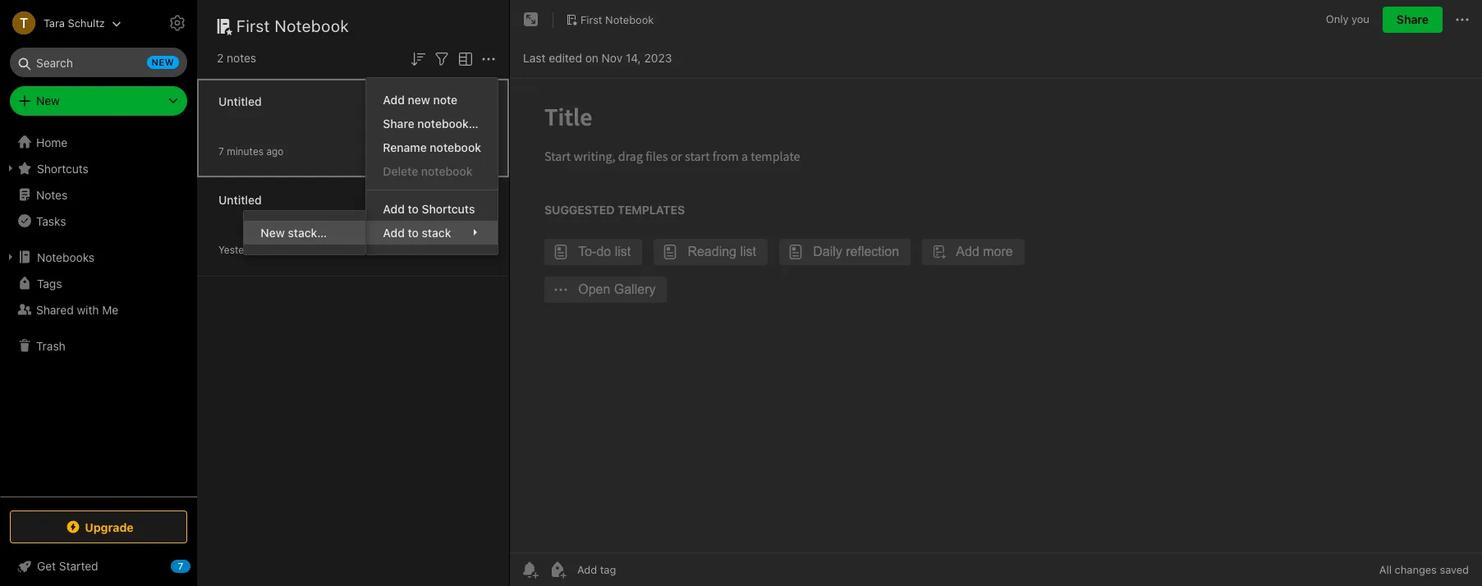 Task type: describe. For each thing, give the bounding box(es) containing it.
add for add new note
[[383, 93, 405, 107]]

shortcuts inside dropdown list menu
[[422, 202, 475, 216]]

shortcuts button
[[0, 155, 196, 182]]

upgrade button
[[10, 511, 187, 544]]

share for share notebook…
[[383, 116, 415, 130]]

notes link
[[0, 182, 196, 208]]

notebook for rename notebook
[[430, 140, 481, 154]]

add new note link
[[367, 88, 498, 112]]

1 horizontal spatial more actions field
[[1453, 7, 1473, 33]]

notebooks link
[[0, 244, 196, 270]]

only you
[[1326, 13, 1370, 26]]

home link
[[0, 129, 197, 155]]

new search field
[[21, 48, 179, 77]]

stack…
[[288, 226, 327, 240]]

new stack… link
[[244, 221, 366, 245]]

tree containing home
[[0, 129, 197, 496]]

delete notebook link
[[367, 159, 498, 183]]

add tag image
[[548, 560, 568, 580]]

0 horizontal spatial first notebook
[[237, 16, 349, 35]]

Search text field
[[21, 48, 176, 77]]

note window element
[[510, 0, 1482, 586]]

Account field
[[0, 7, 121, 39]]

note
[[433, 93, 458, 107]]

add to stack
[[383, 226, 451, 240]]

click to collapse image
[[191, 556, 203, 576]]

last
[[523, 51, 546, 64]]

on
[[585, 51, 599, 64]]

share notebook…
[[383, 116, 479, 130]]

tasks
[[36, 214, 66, 228]]

first inside button
[[581, 13, 602, 26]]

rename
[[383, 140, 427, 154]]

first notebook button
[[560, 8, 660, 31]]

shared
[[36, 303, 74, 317]]

notebook inside button
[[605, 13, 654, 26]]

0 horizontal spatial more actions field
[[479, 48, 499, 69]]

shortcuts inside button
[[37, 161, 89, 175]]

add to shortcuts link
[[367, 197, 498, 221]]

home
[[36, 135, 68, 149]]

to for shortcuts
[[408, 202, 419, 216]]

notebook for delete notebook
[[421, 164, 473, 178]]

add a reminder image
[[520, 560, 540, 580]]

new inside dropdown list menu
[[408, 93, 430, 107]]

settings image
[[168, 13, 187, 33]]

expand notebooks image
[[4, 250, 17, 264]]

add filters image
[[432, 49, 452, 69]]

Note Editor text field
[[510, 79, 1482, 553]]

7 for 7 minutes ago
[[218, 145, 224, 157]]

2 notes
[[217, 51, 256, 65]]

new stack…
[[261, 226, 327, 240]]

new for new stack…
[[261, 226, 285, 240]]

add for add to stack
[[383, 226, 405, 240]]

tags
[[37, 276, 62, 290]]

nov
[[602, 51, 623, 64]]

more actions image
[[1453, 10, 1473, 30]]



Task type: locate. For each thing, give the bounding box(es) containing it.
to inside add to stack link
[[408, 226, 419, 240]]

1 vertical spatial share
[[383, 116, 415, 130]]

new inside search box
[[152, 57, 174, 67]]

1 vertical spatial new
[[261, 226, 285, 240]]

me
[[102, 303, 118, 317]]

started
[[59, 559, 98, 573]]

0 vertical spatial more actions field
[[1453, 7, 1473, 33]]

tree
[[0, 129, 197, 496]]

0 horizontal spatial first
[[237, 16, 270, 35]]

1 horizontal spatial share
[[1397, 12, 1429, 26]]

0 vertical spatial to
[[408, 202, 419, 216]]

1 vertical spatial shortcuts
[[422, 202, 475, 216]]

2 untitled from the top
[[218, 193, 262, 207]]

tara schultz
[[44, 16, 105, 29]]

to
[[408, 202, 419, 216], [408, 226, 419, 240]]

delete notebook
[[383, 164, 473, 178]]

first notebook
[[581, 13, 654, 26], [237, 16, 349, 35]]

first
[[581, 13, 602, 26], [237, 16, 270, 35]]

expand note image
[[522, 10, 541, 30]]

notebook down rename notebook link
[[421, 164, 473, 178]]

add to shortcuts
[[383, 202, 475, 216]]

shortcuts up stack
[[422, 202, 475, 216]]

saved
[[1440, 563, 1469, 577]]

tasks button
[[0, 208, 196, 234]]

all changes saved
[[1380, 563, 1469, 577]]

yesterday
[[218, 244, 264, 256]]

add new note
[[383, 93, 458, 107]]

7
[[218, 145, 224, 157], [178, 561, 183, 572]]

1 horizontal spatial 7
[[218, 145, 224, 157]]

stack
[[422, 226, 451, 240]]

0 vertical spatial new
[[36, 94, 60, 108]]

only
[[1326, 13, 1349, 26]]

trash
[[36, 339, 65, 353]]

new
[[152, 57, 174, 67], [408, 93, 430, 107]]

to left stack
[[408, 226, 419, 240]]

untitled down notes
[[218, 94, 262, 108]]

7 left the 'click to collapse' image
[[178, 561, 183, 572]]

7 left minutes
[[218, 145, 224, 157]]

to up add to stack
[[408, 202, 419, 216]]

1 horizontal spatial first
[[581, 13, 602, 26]]

new left stack…
[[261, 226, 285, 240]]

notebook…
[[418, 116, 479, 130]]

7 for 7
[[178, 561, 183, 572]]

upgrade
[[85, 520, 134, 534]]

0 vertical spatial shortcuts
[[37, 161, 89, 175]]

Add filters field
[[432, 48, 452, 69]]

2023
[[644, 51, 672, 64]]

1 horizontal spatial new
[[408, 93, 430, 107]]

share button
[[1383, 7, 1443, 33]]

14,
[[626, 51, 641, 64]]

add to stack link
[[367, 221, 498, 245]]

new
[[36, 94, 60, 108], [261, 226, 285, 240]]

share notebook… link
[[367, 112, 498, 135]]

get started
[[37, 559, 98, 573]]

add up add to stack
[[383, 202, 405, 216]]

2 to from the top
[[408, 226, 419, 240]]

you
[[1352, 13, 1370, 26]]

shortcuts down the home
[[37, 161, 89, 175]]

new button
[[10, 86, 187, 116]]

rename notebook
[[383, 140, 481, 154]]

share inside button
[[1397, 12, 1429, 26]]

1 vertical spatial untitled
[[218, 193, 262, 207]]

changes
[[1395, 563, 1437, 577]]

shared with me
[[36, 303, 118, 317]]

new inside popup button
[[36, 94, 60, 108]]

share inside 'link'
[[383, 116, 415, 130]]

first notebook inside button
[[581, 13, 654, 26]]

1 horizontal spatial new
[[261, 226, 285, 240]]

1 to from the top
[[408, 202, 419, 216]]

tags button
[[0, 270, 196, 296]]

untitled
[[218, 94, 262, 108], [218, 193, 262, 207]]

first notebook up nov
[[581, 13, 654, 26]]

first notebook up notes
[[237, 16, 349, 35]]

0 horizontal spatial notebook
[[275, 16, 349, 35]]

new for new
[[36, 94, 60, 108]]

notes
[[36, 188, 68, 202]]

add up "share notebook…"
[[383, 93, 405, 107]]

Add to stack field
[[367, 221, 498, 245]]

1 vertical spatial more actions field
[[479, 48, 499, 69]]

add to stack menu item
[[367, 221, 498, 245]]

untitled for 7 minutes ago
[[218, 94, 262, 108]]

share left more actions icon
[[1397, 12, 1429, 26]]

0 horizontal spatial shortcuts
[[37, 161, 89, 175]]

More actions field
[[1453, 7, 1473, 33], [479, 48, 499, 69]]

tara
[[44, 16, 65, 29]]

Help and Learning task checklist field
[[0, 554, 197, 580]]

1 vertical spatial add
[[383, 202, 405, 216]]

new stack… menu item
[[244, 221, 366, 245]]

share up rename
[[383, 116, 415, 130]]

all
[[1380, 563, 1392, 577]]

add for add to shortcuts
[[383, 202, 405, 216]]

new down settings icon
[[152, 57, 174, 67]]

0 horizontal spatial new
[[36, 94, 60, 108]]

last edited on nov 14, 2023
[[523, 51, 672, 64]]

dropdown list menu
[[367, 88, 498, 245]]

shared with me link
[[0, 296, 196, 323]]

0 vertical spatial add
[[383, 93, 405, 107]]

1 horizontal spatial shortcuts
[[422, 202, 475, 216]]

shortcuts
[[37, 161, 89, 175], [422, 202, 475, 216]]

add inside menu item
[[383, 226, 405, 240]]

more actions field right the view options field
[[479, 48, 499, 69]]

first up notes
[[237, 16, 270, 35]]

more actions image
[[479, 49, 499, 69]]

2 add from the top
[[383, 202, 405, 216]]

1 untitled from the top
[[218, 94, 262, 108]]

new up the home
[[36, 94, 60, 108]]

untitled for yesterday
[[218, 193, 262, 207]]

notebooks
[[37, 250, 95, 264]]

notebook
[[605, 13, 654, 26], [275, 16, 349, 35]]

new inside menu item
[[261, 226, 285, 240]]

notebook
[[430, 140, 481, 154], [421, 164, 473, 178]]

notebook down notebook…
[[430, 140, 481, 154]]

1 vertical spatial notebook
[[421, 164, 473, 178]]

0 horizontal spatial share
[[383, 116, 415, 130]]

0 horizontal spatial 7
[[178, 561, 183, 572]]

share for share
[[1397, 12, 1429, 26]]

more actions field right share button
[[1453, 7, 1473, 33]]

rename notebook link
[[367, 135, 498, 159]]

3 add from the top
[[383, 226, 405, 240]]

notes
[[227, 51, 256, 65]]

0 vertical spatial 7
[[218, 145, 224, 157]]

new left note
[[408, 93, 430, 107]]

2 vertical spatial add
[[383, 226, 405, 240]]

share
[[1397, 12, 1429, 26], [383, 116, 415, 130]]

1 vertical spatial to
[[408, 226, 419, 240]]

1 horizontal spatial first notebook
[[581, 13, 654, 26]]

1 add from the top
[[383, 93, 405, 107]]

schultz
[[68, 16, 105, 29]]

View options field
[[452, 48, 476, 69]]

0 vertical spatial notebook
[[430, 140, 481, 154]]

minutes
[[227, 145, 264, 157]]

7 inside help and learning task checklist field
[[178, 561, 183, 572]]

edited
[[549, 51, 582, 64]]

2
[[217, 51, 224, 65]]

0 vertical spatial new
[[152, 57, 174, 67]]

1 horizontal spatial notebook
[[605, 13, 654, 26]]

0 vertical spatial untitled
[[218, 94, 262, 108]]

0 vertical spatial share
[[1397, 12, 1429, 26]]

ago
[[266, 145, 284, 157]]

to for stack
[[408, 226, 419, 240]]

to inside add to shortcuts link
[[408, 202, 419, 216]]

1 vertical spatial new
[[408, 93, 430, 107]]

0 horizontal spatial new
[[152, 57, 174, 67]]

Add tag field
[[576, 563, 699, 577]]

add down the add to shortcuts
[[383, 226, 405, 240]]

7 minutes ago
[[218, 145, 284, 157]]

first up the on
[[581, 13, 602, 26]]

untitled down minutes
[[218, 193, 262, 207]]

add
[[383, 93, 405, 107], [383, 202, 405, 216], [383, 226, 405, 240]]

delete
[[383, 164, 418, 178]]

trash link
[[0, 333, 196, 359]]

1 vertical spatial 7
[[178, 561, 183, 572]]

get
[[37, 559, 56, 573]]

with
[[77, 303, 99, 317]]

Sort options field
[[408, 48, 428, 69]]



Task type: vqa. For each thing, say whether or not it's contained in the screenshot.
Only you
yes



